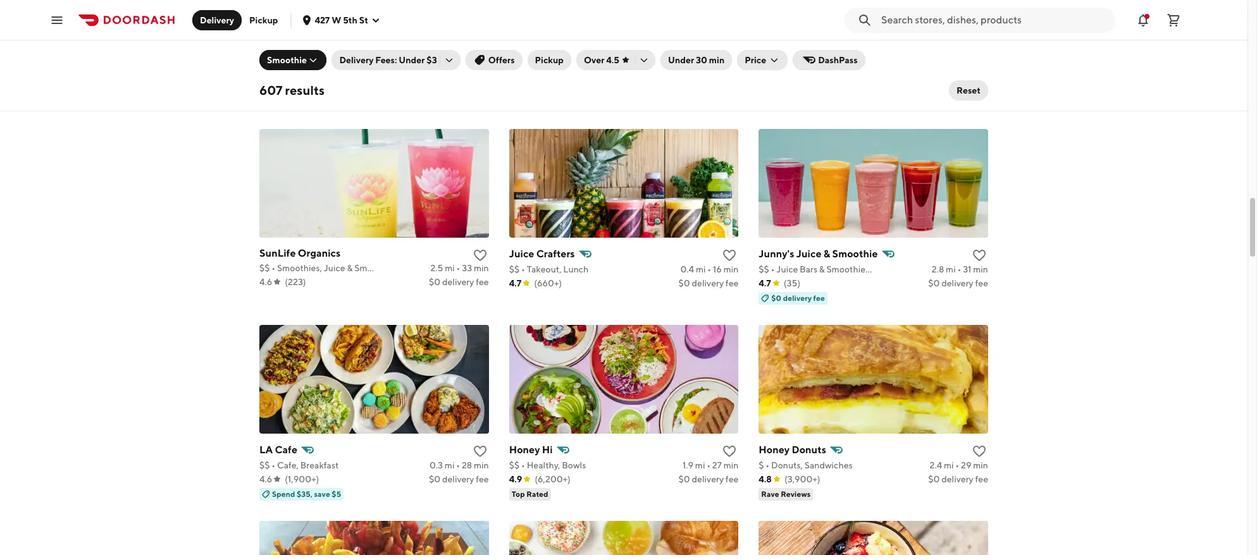 Task type: describe. For each thing, give the bounding box(es) containing it.
min right 33 on the left of page
[[474, 263, 489, 273]]

2.8
[[932, 264, 944, 274]]

$
[[759, 460, 764, 470]]

dashpass
[[818, 55, 858, 65]]

movita
[[259, 52, 292, 64]]

click to add this store to your saved list image for honey hi
[[722, 444, 737, 459]]

delivery for 2.4 mi • 29 min
[[942, 474, 974, 484]]

mi for la cafe
[[445, 460, 455, 470]]

spend $35, save $5
[[272, 489, 341, 499]]

dashpass button
[[793, 50, 865, 70]]

$$ • smoothies, juice & smoothie
[[259, 263, 393, 273]]

$$ for la cafe
[[259, 460, 270, 470]]

5th
[[343, 15, 357, 25]]

notification bell image
[[1136, 12, 1151, 28]]

results
[[285, 83, 325, 97]]

1 vertical spatial pickup button
[[527, 50, 571, 70]]

(3,900+)
[[784, 474, 820, 484]]

sponsored • healthy
[[259, 68, 342, 78]]

0.4 mi • 16 min
[[680, 264, 739, 274]]

2.8 mi • 31 min
[[932, 264, 988, 274]]

fee for 1.9 mi • 27 min
[[726, 474, 739, 484]]

sponsored • juice & smoothie
[[509, 67, 629, 77]]

crafters
[[536, 248, 575, 260]]

fee for 0.3 mi • 28 min
[[476, 474, 489, 484]]

honey for honey donuts
[[759, 444, 790, 456]]

$0
[[771, 293, 781, 303]]

mi for honey hi
[[695, 460, 705, 470]]

fee for 0.4 mi • 16 min
[[726, 278, 739, 288]]

4.8 for (3,900+)
[[759, 474, 772, 484]]

delivery for 2.5 mi • 33 min
[[442, 277, 474, 287]]

bowls
[[562, 460, 586, 470]]

la
[[259, 444, 273, 456]]

sunlife
[[259, 247, 296, 259]]

$$ • takeout, lunch
[[509, 264, 589, 274]]

takeout,
[[527, 264, 562, 274]]

$$ • acai bowls, smoothies
[[759, 68, 867, 78]]

delivery fees: under $3
[[339, 55, 437, 65]]

amazebowls
[[759, 52, 819, 64]]

29 for honey donuts
[[961, 460, 971, 470]]

min inside button
[[709, 55, 725, 65]]

2.7 mi • 29 min
[[431, 68, 489, 78]]

1 under from the left
[[399, 55, 425, 65]]

sponsored for • healthy
[[259, 68, 303, 78]]

mi right 2.5
[[445, 263, 455, 273]]

cafe
[[275, 444, 297, 456]]

$​0 left reset
[[928, 82, 940, 92]]

min for honey donuts
[[973, 460, 988, 470]]

price
[[745, 55, 766, 65]]

0 vertical spatial smoothies
[[824, 68, 867, 78]]

sandwiches
[[805, 460, 853, 470]]

under inside button
[[668, 55, 694, 65]]

$$ • cafe, breakfast
[[259, 460, 339, 470]]

$​0 delivery fee for honey donuts
[[928, 474, 988, 484]]

607
[[259, 83, 282, 97]]

organics
[[298, 247, 341, 259]]

2.4 mi • 29 min
[[930, 460, 988, 470]]

healthy,
[[527, 460, 560, 470]]

min for honey hi
[[724, 460, 739, 470]]

click to add this store to your saved list image right 33 on the left of page
[[472, 248, 488, 263]]

fee for 2.4 mi • 29 min
[[975, 474, 988, 484]]

ft
[[698, 67, 705, 77]]

honey hi
[[509, 444, 553, 456]]

0.3 mi • 28 min
[[430, 460, 489, 470]]

top rated
[[512, 489, 548, 499]]

2.5 mi • 33 min
[[431, 263, 489, 273]]

breakfast
[[300, 460, 339, 470]]

over 4.5
[[584, 55, 619, 65]]

427
[[315, 15, 330, 25]]

(6,200+)
[[535, 474, 571, 484]]

rated
[[527, 489, 548, 499]]

$5
[[332, 489, 341, 499]]

offers
[[488, 55, 515, 65]]

sunlife organics
[[259, 247, 341, 259]]

min for junny's juice & smoothie
[[973, 264, 988, 274]]

$​0 delivery fee for la cafe
[[429, 474, 489, 484]]

junny's juice & smoothie
[[759, 248, 878, 260]]

rave reviews for honey
[[761, 489, 811, 499]]

acai
[[776, 68, 794, 78]]

reset
[[957, 85, 981, 96]]

mi for honey donuts
[[944, 460, 954, 470]]

reset button
[[949, 80, 988, 101]]

reviews for juice
[[281, 97, 311, 107]]

healthy
[[310, 68, 342, 78]]

1 horizontal spatial smoothies,
[[827, 264, 872, 274]]

$$ for juice crafters
[[509, 264, 520, 274]]

4.6 for $$ • cafe, breakfast
[[259, 474, 272, 484]]

27
[[712, 460, 722, 470]]

30
[[696, 55, 707, 65]]

cafe,
[[277, 460, 299, 470]]

$35,
[[297, 489, 313, 499]]

click to add this store to your saved list image right "22"
[[722, 52, 737, 67]]

0.4
[[680, 264, 694, 274]]

lunch
[[563, 264, 589, 274]]

$​0 delivery fee for juice crafters
[[679, 278, 739, 288]]

31
[[963, 264, 971, 274]]

delivery for 0.3 mi • 28 min
[[442, 474, 474, 484]]

4.8 for (800+)
[[259, 82, 272, 92]]

(223)
[[285, 277, 306, 287]]

427 w 5th st button
[[302, 15, 381, 25]]

$$ • juice bars & smoothies, smoothies
[[759, 264, 916, 274]]

delivery for delivery
[[200, 15, 234, 25]]

click to add this store to your saved list image for movita juice bar
[[472, 52, 488, 67]]

w
[[332, 15, 341, 25]]

click to add this store to your saved list image for la cafe
[[472, 444, 488, 459]]

$​0 for juice crafters
[[679, 278, 690, 288]]

save
[[314, 489, 330, 499]]

delivery for delivery fees: under $3
[[339, 55, 374, 65]]

Store search: begin typing to search for stores available on DoorDash text field
[[881, 13, 1108, 27]]

offers button
[[466, 50, 522, 70]]

delivery for 1.9 mi • 27 min
[[692, 474, 724, 484]]

pressed
[[509, 51, 547, 63]]



Task type: locate. For each thing, give the bounding box(es) containing it.
2 honey from the left
[[759, 444, 790, 456]]

800
[[678, 67, 696, 77]]

sponsored down "pressed"
[[509, 67, 552, 77]]

reviews down (3,900+) at the bottom right
[[781, 489, 811, 499]]

0 horizontal spatial delivery
[[200, 15, 234, 25]]

1 vertical spatial rave reviews
[[761, 489, 811, 499]]

0 horizontal spatial 4.7
[[509, 278, 521, 288]]

1 horizontal spatial rave
[[761, 489, 779, 499]]

0 vertical spatial pickup button
[[242, 10, 286, 30]]

open menu image
[[49, 12, 65, 28]]

$​0 for honey hi
[[679, 474, 690, 484]]

pickup button
[[242, 10, 286, 30], [527, 50, 571, 70]]

smoothies, up "(223)"
[[277, 263, 322, 273]]

reviews down (800+)
[[281, 97, 311, 107]]

1 horizontal spatial sponsored
[[509, 67, 552, 77]]

28
[[462, 460, 472, 470]]

min down "offers"
[[474, 68, 489, 78]]

(800+)
[[285, 82, 314, 92]]

$$ for amazebowls
[[759, 68, 769, 78]]

1 vertical spatial reviews
[[781, 489, 811, 499]]

price button
[[737, 50, 788, 70]]

1 vertical spatial smoothies
[[873, 264, 916, 274]]

2 4.6 from the top
[[259, 474, 272, 484]]

rave for honey donuts
[[761, 489, 779, 499]]

1 horizontal spatial smoothies
[[873, 264, 916, 274]]

&
[[583, 67, 589, 77], [824, 248, 830, 260], [347, 263, 353, 273], [819, 264, 825, 274]]

mi right 0.3
[[445, 460, 455, 470]]

1 4.7 from the left
[[509, 278, 521, 288]]

0 horizontal spatial pickup
[[249, 15, 278, 25]]

$​0 for honey donuts
[[928, 474, 940, 484]]

delivery button
[[192, 10, 242, 30]]

smoothie button
[[259, 50, 327, 70]]

min right 2.4
[[973, 460, 988, 470]]

delivery
[[200, 15, 234, 25], [339, 55, 374, 65]]

rave for movita juice bar
[[262, 97, 280, 107]]

$$ down junny's
[[759, 264, 769, 274]]

junny's
[[759, 248, 794, 260]]

click to add this store to your saved list image left "offers"
[[472, 52, 488, 67]]

delivery inside button
[[200, 15, 234, 25]]

1 horizontal spatial 4.8
[[759, 474, 772, 484]]

rave reviews down (800+)
[[262, 97, 311, 107]]

$$ down la
[[259, 460, 270, 470]]

under up 800
[[668, 55, 694, 65]]

0 vertical spatial 29
[[462, 68, 472, 78]]

rave
[[262, 97, 280, 107], [761, 489, 779, 499]]

min for movita juice bar
[[474, 68, 489, 78]]

spend
[[272, 489, 295, 499]]

$​0 down 2.4
[[928, 474, 940, 484]]

pickup up the movita
[[249, 15, 278, 25]]

pickup button left over
[[527, 50, 571, 70]]

click to add this store to your saved list image up 2.4 mi • 29 min
[[972, 444, 987, 459]]

29 right 2.4
[[961, 460, 971, 470]]

0 vertical spatial rave
[[262, 97, 280, 107]]

click to add this store to your saved list image up the 1.9 mi • 27 min
[[722, 444, 737, 459]]

$​0 down 0.3
[[429, 474, 440, 484]]

0 vertical spatial reviews
[[281, 97, 311, 107]]

$$
[[759, 68, 769, 78], [259, 263, 270, 273], [509, 264, 520, 274], [759, 264, 769, 274], [259, 460, 270, 470], [509, 460, 520, 470]]

fee for 2.8 mi • 31 min
[[975, 278, 988, 288]]

delivery
[[942, 82, 974, 92], [442, 277, 474, 287], [692, 278, 724, 288], [942, 278, 974, 288], [783, 293, 812, 303], [442, 474, 474, 484], [692, 474, 724, 484], [942, 474, 974, 484]]

click to add this store to your saved list image up 2.8 mi • 31 min
[[972, 248, 987, 263]]

bars
[[800, 264, 817, 274]]

29 for movita juice bar
[[462, 68, 472, 78]]

0 horizontal spatial 29
[[462, 68, 472, 78]]

0 horizontal spatial rave reviews
[[262, 97, 311, 107]]

0 vertical spatial rave reviews
[[262, 97, 311, 107]]

honey
[[509, 444, 540, 456], [759, 444, 790, 456]]

0 horizontal spatial smoothies
[[824, 68, 867, 78]]

min right 27
[[724, 460, 739, 470]]

$​0 delivery fee for honey hi
[[679, 474, 739, 484]]

honey left hi
[[509, 444, 540, 456]]

16
[[713, 264, 722, 274]]

$​0 down 2.8
[[928, 278, 940, 288]]

33
[[462, 263, 472, 273]]

800 ft • 22 min
[[678, 67, 739, 77]]

0 vertical spatial delivery
[[200, 15, 234, 25]]

$​0 for la cafe
[[429, 474, 440, 484]]

4.7
[[509, 278, 521, 288], [759, 278, 771, 288]]

fee
[[975, 82, 988, 92], [476, 277, 489, 287], [726, 278, 739, 288], [975, 278, 988, 288], [813, 293, 825, 303], [476, 474, 489, 484], [726, 474, 739, 484], [975, 474, 988, 484]]

mi right 2.8
[[946, 264, 956, 274]]

4.6 up the spend at the bottom of the page
[[259, 474, 272, 484]]

2.7
[[431, 68, 443, 78]]

smoothies, down junny's juice & smoothie
[[827, 264, 872, 274]]

22
[[712, 67, 722, 77]]

mi right the 2.7
[[445, 68, 454, 78]]

rave reviews down (3,900+) at the bottom right
[[761, 489, 811, 499]]

1 horizontal spatial 29
[[961, 460, 971, 470]]

$​0
[[928, 82, 940, 92], [429, 277, 440, 287], [679, 278, 690, 288], [928, 278, 940, 288], [429, 474, 440, 484], [679, 474, 690, 484], [928, 474, 940, 484]]

1 horizontal spatial rave reviews
[[761, 489, 811, 499]]

min right 28 on the left of page
[[474, 460, 489, 470]]

1 vertical spatial 4.6
[[259, 474, 272, 484]]

pickup up sponsored • juice & smoothie
[[535, 55, 564, 65]]

(660+)
[[534, 278, 562, 288]]

pickup for the bottommost the pickup button
[[535, 55, 564, 65]]

mi right 1.9
[[695, 460, 705, 470]]

smoothie inside button
[[267, 55, 307, 65]]

donuts
[[792, 444, 826, 456]]

$$ left takeout,
[[509, 264, 520, 274]]

click to add this store to your saved list image
[[472, 52, 488, 67], [722, 52, 737, 67], [472, 248, 488, 263], [972, 248, 987, 263], [472, 444, 488, 459], [722, 444, 737, 459], [972, 444, 987, 459]]

under 30 min
[[668, 55, 725, 65]]

mi for juice crafters
[[696, 264, 706, 274]]

min up "22"
[[709, 55, 725, 65]]

min right "16"
[[724, 264, 739, 274]]

rave left results
[[262, 97, 280, 107]]

min for juice crafters
[[724, 264, 739, 274]]

sponsored for • juice & smoothie
[[509, 67, 552, 77]]

2.4
[[930, 460, 942, 470]]

4.8 down the movita
[[259, 82, 272, 92]]

click to add this store to your saved list image for junny's juice & smoothie
[[972, 248, 987, 263]]

smoothie up $$ • juice bars & smoothies, smoothies
[[832, 248, 878, 260]]

1.9 mi • 27 min
[[683, 460, 739, 470]]

delivery for 2.8 mi • 31 min
[[942, 278, 974, 288]]

4.8
[[259, 82, 272, 92], [759, 474, 772, 484]]

4.8 down $
[[759, 474, 772, 484]]

delivery for 0.4 mi • 16 min
[[692, 278, 724, 288]]

1 horizontal spatial pickup button
[[527, 50, 571, 70]]

4.7 for juice crafters
[[509, 278, 521, 288]]

click to add this store to your saved list image for honey donuts
[[972, 444, 987, 459]]

4.6
[[259, 277, 272, 287], [259, 474, 272, 484]]

$​0 down 1.9
[[679, 474, 690, 484]]

4.6 left "(223)"
[[259, 277, 272, 287]]

min for la cafe
[[474, 460, 489, 470]]

smoothies left 2.8
[[873, 264, 916, 274]]

0 horizontal spatial pickup button
[[242, 10, 286, 30]]

0 horizontal spatial sponsored
[[259, 68, 303, 78]]

1 vertical spatial delivery
[[339, 55, 374, 65]]

0 items, open order cart image
[[1166, 12, 1181, 28]]

$​0 delivery fee
[[928, 82, 988, 92], [429, 277, 489, 287], [679, 278, 739, 288], [928, 278, 988, 288], [429, 474, 489, 484], [679, 474, 739, 484], [928, 474, 988, 484]]

$$ down sunlife
[[259, 263, 270, 273]]

min right the 31
[[973, 264, 988, 274]]

fees:
[[375, 55, 397, 65]]

0 vertical spatial 4.8
[[259, 82, 272, 92]]

1 vertical spatial rave
[[761, 489, 779, 499]]

mi for junny's juice & smoothie
[[946, 264, 956, 274]]

0 horizontal spatial rave
[[262, 97, 280, 107]]

1 horizontal spatial delivery
[[339, 55, 374, 65]]

(35)
[[784, 278, 800, 288]]

over
[[584, 55, 604, 65]]

rave reviews
[[262, 97, 311, 107], [761, 489, 811, 499]]

2 under from the left
[[668, 55, 694, 65]]

1.9
[[683, 460, 693, 470]]

mi for movita juice bar
[[445, 68, 454, 78]]

0 horizontal spatial smoothies,
[[277, 263, 322, 273]]

mi right 0.4
[[696, 264, 706, 274]]

pickup
[[249, 15, 278, 25], [535, 55, 564, 65]]

2 4.7 from the left
[[759, 278, 771, 288]]

1 horizontal spatial reviews
[[781, 489, 811, 499]]

smoothies
[[824, 68, 867, 78], [873, 264, 916, 274]]

(1,900+)
[[285, 474, 319, 484]]

$$ down 'price'
[[759, 68, 769, 78]]

donuts,
[[771, 460, 803, 470]]

$$ up the 4.9
[[509, 460, 520, 470]]

1 vertical spatial 4.8
[[759, 474, 772, 484]]

1 4.6 from the top
[[259, 277, 272, 287]]

0 vertical spatial pickup
[[249, 15, 278, 25]]

$$ for honey hi
[[509, 460, 520, 470]]

$0 delivery fee
[[771, 293, 825, 303]]

mi right 2.4
[[944, 460, 954, 470]]

sponsored
[[509, 67, 552, 77], [259, 68, 303, 78]]

4.7 left (35)
[[759, 278, 771, 288]]

4.6 for $$ • smoothies, juice & smoothie
[[259, 277, 272, 287]]

1 honey from the left
[[509, 444, 540, 456]]

under left $3
[[399, 55, 425, 65]]

29 right the 2.7
[[462, 68, 472, 78]]

click to add this store to your saved list image up 0.3 mi • 28 min
[[472, 444, 488, 459]]

1 vertical spatial pickup
[[535, 55, 564, 65]]

0.3
[[430, 460, 443, 470]]

min right "22"
[[724, 67, 739, 77]]

st
[[359, 15, 368, 25]]

rave reviews for movita
[[262, 97, 311, 107]]

0 horizontal spatial under
[[399, 55, 425, 65]]

pickup for topmost the pickup button
[[249, 15, 278, 25]]

$​0 down 2.5
[[429, 277, 440, 287]]

click to add this store to your saved list image
[[722, 248, 737, 263]]

reviews for donuts
[[781, 489, 811, 499]]

smoothie up sponsored • healthy
[[267, 55, 307, 65]]

under 30 min button
[[661, 50, 732, 70]]

honey for honey hi
[[509, 444, 540, 456]]

pickup button up the movita
[[242, 10, 286, 30]]

honey up donuts,
[[759, 444, 790, 456]]

$​0 for junny's juice & smoothie
[[928, 278, 940, 288]]

29
[[462, 68, 472, 78], [961, 460, 971, 470]]

fee for 2.5 mi • 33 min
[[476, 277, 489, 287]]

movita juice bar
[[259, 52, 338, 64]]

427 w 5th st
[[315, 15, 368, 25]]

smoothie
[[267, 55, 307, 65], [590, 67, 629, 77], [832, 248, 878, 260], [354, 263, 393, 273]]

juice crafters
[[509, 248, 575, 260]]

hi
[[542, 444, 553, 456]]

$ • donuts, sandwiches
[[759, 460, 853, 470]]

smoothie left 2.5
[[354, 263, 393, 273]]

0 horizontal spatial reviews
[[281, 97, 311, 107]]

bowls,
[[796, 68, 822, 78]]

over 4.5 button
[[576, 50, 655, 70]]

la cafe
[[259, 444, 297, 456]]

1 vertical spatial 29
[[961, 460, 971, 470]]

0 vertical spatial 4.6
[[259, 277, 272, 287]]

smoothies down dashpass
[[824, 68, 867, 78]]

1 horizontal spatial 4.7
[[759, 278, 771, 288]]

min
[[709, 55, 725, 65], [724, 67, 739, 77], [474, 68, 489, 78], [474, 263, 489, 273], [724, 264, 739, 274], [973, 264, 988, 274], [474, 460, 489, 470], [724, 460, 739, 470], [973, 460, 988, 470]]

$​0 down 0.4
[[679, 278, 690, 288]]

$$ • healthy, bowls
[[509, 460, 586, 470]]

4.7 for junny's juice & smoothie
[[759, 278, 771, 288]]

smoothie down 4.5
[[590, 67, 629, 77]]

$$ for junny's juice & smoothie
[[759, 264, 769, 274]]

$​0 delivery fee for junny's juice & smoothie
[[928, 278, 988, 288]]

rave down $
[[761, 489, 779, 499]]

4.9
[[509, 474, 522, 484]]

1 horizontal spatial honey
[[759, 444, 790, 456]]

0 horizontal spatial honey
[[509, 444, 540, 456]]

0 horizontal spatial 4.8
[[259, 82, 272, 92]]

bar
[[322, 52, 338, 64]]

sponsored down the movita
[[259, 68, 303, 78]]

honey donuts
[[759, 444, 826, 456]]

1 horizontal spatial under
[[668, 55, 694, 65]]

1 horizontal spatial pickup
[[535, 55, 564, 65]]

4.7 left '(660+)'
[[509, 278, 521, 288]]



Task type: vqa. For each thing, say whether or not it's contained in the screenshot.
the left 4.8
yes



